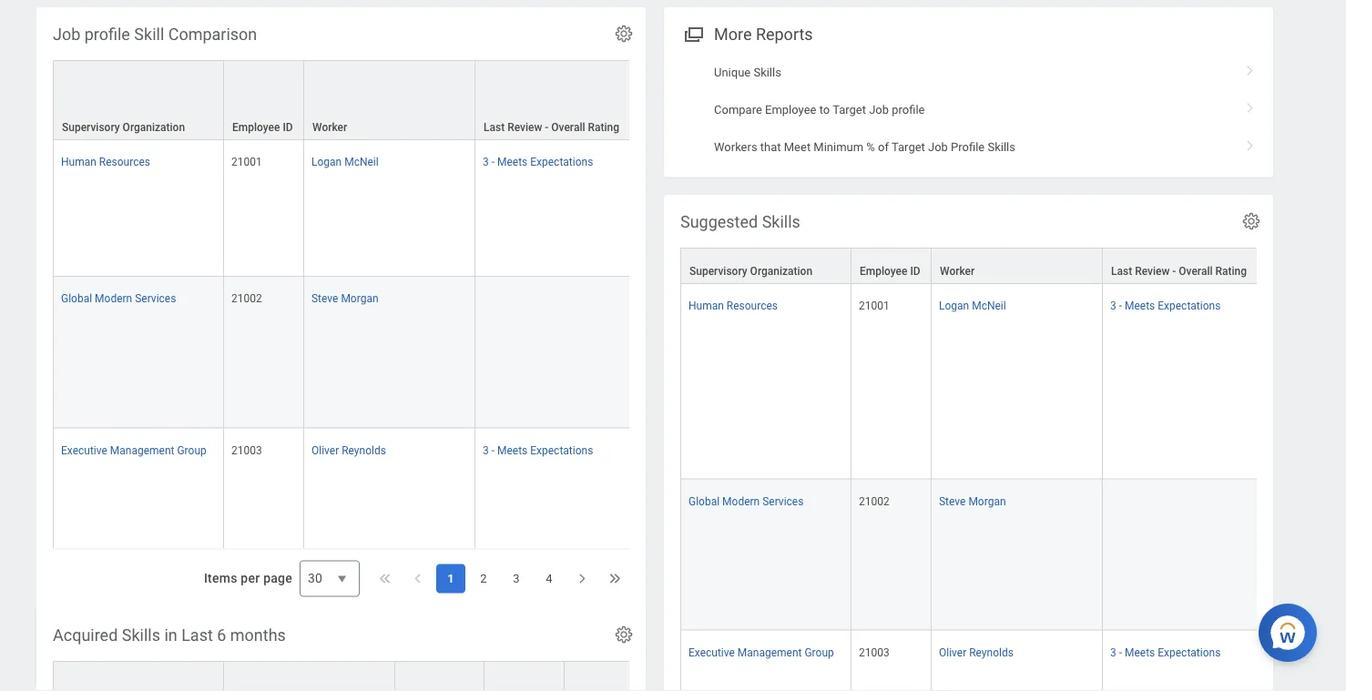Task type: locate. For each thing, give the bounding box(es) containing it.
employee
[[765, 103, 817, 116], [232, 121, 280, 133], [860, 265, 908, 277]]

worker button
[[304, 60, 475, 139], [932, 248, 1103, 283]]

row inside acquired skills in last 6 months element
[[53, 661, 942, 692]]

compare
[[714, 103, 763, 116]]

1 horizontal spatial id
[[911, 265, 921, 277]]

4 column header from the left
[[485, 661, 565, 692]]

0 vertical spatial profile
[[85, 25, 130, 44]]

supervisory for human resources 'link' inside 'job profile skill comparison' element
[[62, 121, 120, 133]]

executive management group
[[61, 444, 207, 456], [689, 646, 835, 659]]

0 vertical spatial 21001
[[231, 155, 262, 168]]

0 horizontal spatial worker button
[[304, 60, 475, 139]]

modern inside 'job profile skill comparison' element
[[95, 292, 132, 305]]

employee id column header
[[224, 60, 304, 141], [852, 247, 932, 285]]

0 horizontal spatial worker column header
[[304, 60, 476, 141]]

items per page element
[[201, 550, 360, 608]]

0 horizontal spatial organization
[[123, 121, 185, 133]]

oliver inside suggested skills element
[[940, 646, 967, 659]]

organization inside suggested skills element
[[751, 265, 813, 277]]

oliver reynolds link for steve morgan link related to the right global modern services link
[[940, 643, 1014, 659]]

overall inside suggested skills element
[[1179, 265, 1213, 277]]

skills for acquired skills in last 6 months
[[122, 627, 160, 646]]

0 horizontal spatial 21002
[[231, 292, 262, 305]]

last
[[484, 121, 505, 133], [1112, 265, 1133, 277], [181, 627, 213, 646]]

1 horizontal spatial last
[[484, 121, 505, 133]]

employee id column header inside 'job profile skill comparison' element
[[224, 60, 304, 141]]

chevron right image
[[1239, 59, 1263, 77], [1239, 134, 1263, 152]]

supervisory organization for 'worker' column header associated with the right global modern services link
[[690, 265, 813, 277]]

target right "of"
[[892, 140, 926, 154]]

last review - overall rating button inside suggested skills element
[[1104, 248, 1274, 283]]

0 horizontal spatial reynolds
[[342, 444, 386, 456]]

oliver reynolds
[[312, 444, 386, 456], [940, 646, 1014, 659]]

supervisory for human resources 'link' within the suggested skills element
[[690, 265, 748, 277]]

global
[[61, 292, 92, 305], [689, 495, 720, 507]]

job profile skill comparison
[[53, 25, 257, 44]]

1 horizontal spatial reynolds
[[970, 646, 1014, 659]]

workers that meet minimum % of target job profile skills
[[714, 140, 1016, 154]]

0 horizontal spatial resources
[[99, 155, 150, 168]]

human resources inside 'job profile skill comparison' element
[[61, 155, 150, 168]]

3 - meets expectations link
[[483, 152, 594, 168], [1111, 296, 1221, 312], [483, 440, 594, 456], [1111, 643, 1221, 659]]

supervisory organization button for 'worker' column header associated with the right global modern services link
[[682, 248, 851, 283]]

21002 inside 'job profile skill comparison' element
[[231, 292, 262, 305]]

last for the last review - overall rating popup button within the 'job profile skill comparison' element
[[484, 121, 505, 133]]

1 vertical spatial worker column header
[[932, 247, 1104, 285]]

0 horizontal spatial employee
[[232, 121, 280, 133]]

last for the last review - overall rating popup button inside suggested skills element
[[1112, 265, 1133, 277]]

...
[[364, 648, 373, 661]]

0 vertical spatial employee id column header
[[224, 60, 304, 141]]

0 horizontal spatial employee id column header
[[224, 60, 304, 141]]

more up unique
[[714, 25, 752, 44]]

1 vertical spatial last
[[1112, 265, 1133, 277]]

global for the right global modern services link
[[689, 495, 720, 507]]

1 vertical spatial 21001
[[859, 299, 890, 312]]

modern
[[95, 292, 132, 305], [723, 495, 760, 507]]

reynolds
[[342, 444, 386, 456], [970, 646, 1014, 659]]

employee inside suggested skills element
[[860, 265, 908, 277]]

profile inside 'job profile skill comparison' element
[[85, 25, 130, 44]]

skills right unique
[[754, 65, 782, 79]]

workers
[[714, 140, 758, 154]]

row
[[53, 60, 1347, 141], [53, 140, 1347, 277], [681, 247, 1347, 285], [53, 277, 1347, 428], [681, 284, 1347, 479], [53, 428, 1347, 565], [681, 479, 1347, 631], [681, 631, 1347, 692], [53, 661, 942, 692]]

-
[[545, 121, 549, 133], [492, 155, 495, 168], [1173, 265, 1177, 277], [1120, 299, 1123, 312], [492, 444, 495, 456], [1120, 646, 1123, 659]]

0 vertical spatial human resources
[[61, 155, 150, 168]]

id inside suggested skills element
[[911, 265, 921, 277]]

steve morgan link for global modern services link to the left
[[312, 289, 379, 305]]

worker inside suggested skills element
[[940, 265, 975, 277]]

0 horizontal spatial steve morgan link
[[312, 289, 379, 305]]

group for the right global modern services link
[[805, 646, 835, 659]]

executive management group link
[[61, 440, 207, 456], [689, 643, 835, 659]]

executive management group inside suggested skills element
[[689, 646, 835, 659]]

employee id inside suggested skills element
[[860, 265, 921, 277]]

last inside suggested skills element
[[1112, 265, 1133, 277]]

job left profile
[[929, 140, 949, 154]]

1 horizontal spatial oliver
[[940, 646, 967, 659]]

review
[[508, 121, 543, 133], [1136, 265, 1170, 277]]

modern for global modern services link to the left
[[95, 292, 132, 305]]

0 vertical spatial global modern services link
[[61, 289, 176, 305]]

1 horizontal spatial worker button
[[932, 248, 1103, 283]]

0 horizontal spatial supervisory organization button
[[54, 60, 223, 139]]

0 vertical spatial resources
[[99, 155, 150, 168]]

rating for the right global modern services link
[[1216, 265, 1248, 277]]

0 horizontal spatial logan mcneil link
[[312, 152, 379, 168]]

profile
[[951, 140, 985, 154]]

rating
[[588, 121, 620, 133], [1216, 265, 1248, 277]]

1 vertical spatial group
[[805, 646, 835, 659]]

morgan for global modern services link to the left
[[341, 292, 379, 305]]

global inside suggested skills element
[[689, 495, 720, 507]]

3 - meets expectations link for executive management group link associated with the right global modern services link
[[1111, 643, 1221, 659]]

logan inside suggested skills element
[[940, 299, 970, 312]]

steve morgan for global modern services link to the left
[[312, 292, 379, 305]]

0 vertical spatial mcneil
[[345, 155, 379, 168]]

executive management group inside 'job profile skill comparison' element
[[61, 444, 207, 456]]

1 vertical spatial management
[[738, 646, 802, 659]]

worker for 'worker' column header associated with the right global modern services link
[[940, 265, 975, 277]]

profile left skill
[[85, 25, 130, 44]]

organization
[[123, 121, 185, 133], [751, 265, 813, 277]]

meets
[[498, 155, 528, 168], [1125, 299, 1156, 312], [498, 444, 528, 456], [1125, 646, 1156, 659]]

1 vertical spatial logan mcneil link
[[940, 296, 1007, 312]]

skill
[[134, 25, 164, 44]]

supervisory inside 'job profile skill comparison' element
[[62, 121, 120, 133]]

supervisory organization button down suggested skills
[[682, 248, 851, 283]]

global for global modern services link to the left
[[61, 292, 92, 305]]

group
[[177, 444, 207, 456], [805, 646, 835, 659]]

oliver reynolds link inside suggested skills element
[[940, 643, 1014, 659]]

21001
[[231, 155, 262, 168], [859, 299, 890, 312]]

target inside compare employee to target job profile link
[[833, 103, 867, 116]]

id
[[283, 121, 293, 133], [911, 265, 921, 277]]

0 vertical spatial services
[[135, 292, 176, 305]]

1 horizontal spatial oliver reynolds link
[[940, 643, 1014, 659]]

3 - meets expectations
[[483, 155, 594, 168], [1111, 299, 1221, 312], [483, 444, 594, 456], [1111, 646, 1221, 659]]

resources inside suggested skills element
[[727, 299, 778, 312]]

1 vertical spatial mcneil
[[972, 299, 1007, 312]]

list containing 2
[[437, 564, 564, 594]]

worker column header for global modern services link to the left
[[304, 60, 476, 141]]

job left skill
[[53, 25, 80, 44]]

list
[[664, 53, 1274, 166], [437, 564, 564, 594]]

that
[[761, 140, 781, 154]]

chevron right image up chevron right icon
[[1239, 59, 1263, 77]]

steve inside suggested skills element
[[940, 495, 966, 507]]

id inside 'job profile skill comparison' element
[[283, 121, 293, 133]]

global inside 'job profile skill comparison' element
[[61, 292, 92, 305]]

target right to
[[833, 103, 867, 116]]

0 horizontal spatial list
[[437, 564, 564, 594]]

1 vertical spatial 21002
[[859, 495, 890, 507]]

supervisory organization column header down suggested skills
[[681, 247, 852, 285]]

supervisory organization column header
[[53, 60, 224, 141], [681, 247, 852, 285]]

1 vertical spatial employee id button
[[852, 248, 931, 283]]

skills for unique skills
[[754, 65, 782, 79]]

steve morgan
[[312, 292, 379, 305], [940, 495, 1007, 507]]

1 vertical spatial morgan
[[969, 495, 1007, 507]]

supervisory organization column header down skill
[[53, 60, 224, 141]]

oliver reynolds inside suggested skills element
[[940, 646, 1014, 659]]

supervisory organization
[[62, 121, 185, 133], [690, 265, 813, 277]]

0 vertical spatial review
[[508, 121, 543, 133]]

employee id button inside suggested skills element
[[852, 248, 931, 283]]

employee id inside 'job profile skill comparison' element
[[232, 121, 293, 133]]

1 horizontal spatial worker
[[940, 265, 975, 277]]

more left ...
[[336, 648, 361, 661]]

more
[[714, 25, 752, 44], [336, 648, 361, 661]]

1 horizontal spatial last review - overall rating button
[[1104, 248, 1274, 283]]

21001 for supervisory organization popup button corresponding to global modern services link to the left's 'worker' column header
[[231, 155, 262, 168]]

employee id button inside 'job profile skill comparison' element
[[224, 60, 303, 139]]

1 vertical spatial human resources
[[689, 299, 778, 312]]

resources for human resources 'link' inside 'job profile skill comparison' element
[[99, 155, 150, 168]]

global modern services for the right global modern services link
[[689, 495, 804, 507]]

0 horizontal spatial 21003
[[231, 444, 262, 456]]

1 horizontal spatial rating
[[1216, 265, 1248, 277]]

modern for the right global modern services link
[[723, 495, 760, 507]]

worker button for employee id "column header" within 'job profile skill comparison' element
[[304, 60, 475, 139]]

supervisory organization inside suggested skills element
[[690, 265, 813, 277]]

1 horizontal spatial mcneil
[[972, 299, 1007, 312]]

last review - overall rating inside 'job profile skill comparison' element
[[484, 121, 620, 133]]

0 horizontal spatial services
[[135, 292, 176, 305]]

configure acquired skills in last 6 months image
[[614, 625, 634, 645]]

1 vertical spatial services
[[763, 495, 804, 507]]

0 vertical spatial last review - overall rating button
[[476, 60, 646, 139]]

compare employee to target job profile
[[714, 103, 925, 116]]

oliver for global modern services link to the left
[[312, 444, 339, 456]]

chevron right image inside unique skills link
[[1239, 59, 1263, 77]]

0 vertical spatial reynolds
[[342, 444, 386, 456]]

1 vertical spatial supervisory organization button
[[682, 248, 851, 283]]

logan mcneil for top logan mcneil link
[[312, 155, 379, 168]]

target
[[833, 103, 867, 116], [892, 140, 926, 154]]

configure job profile skill comparison image
[[614, 24, 634, 44]]

21001 inside 'job profile skill comparison' element
[[231, 155, 262, 168]]

6
[[217, 627, 226, 646]]

human resources inside suggested skills element
[[689, 299, 778, 312]]

21002 inside suggested skills element
[[859, 495, 890, 507]]

view more ...
[[310, 648, 373, 661]]

steve
[[312, 292, 338, 305], [940, 495, 966, 507]]

global modern services inside 'job profile skill comparison' element
[[61, 292, 176, 305]]

steve inside 'job profile skill comparison' element
[[312, 292, 338, 305]]

3 - meets expectations link for human resources 'link' within the suggested skills element
[[1111, 296, 1221, 312]]

services inside 'job profile skill comparison' element
[[135, 292, 176, 305]]

oliver reynolds link inside 'job profile skill comparison' element
[[312, 440, 386, 456]]

0 vertical spatial executive management group
[[61, 444, 207, 456]]

oliver reynolds link for steve morgan link for global modern services link to the left
[[312, 440, 386, 456]]

human resources for human resources 'link' within the suggested skills element
[[689, 299, 778, 312]]

1 horizontal spatial overall
[[1179, 265, 1213, 277]]

last review - overall rating button for 'worker' column header associated with the right global modern services link
[[1104, 248, 1274, 283]]

services for the right global modern services link
[[763, 495, 804, 507]]

overall inside 'job profile skill comparison' element
[[552, 121, 586, 133]]

0 horizontal spatial overall
[[552, 121, 586, 133]]

worker button inside suggested skills element
[[932, 248, 1103, 283]]

overall for 'worker' column header associated with the right global modern services link
[[1179, 265, 1213, 277]]

supervisory
[[62, 121, 120, 133], [690, 265, 748, 277]]

employee id button
[[224, 60, 303, 139], [852, 248, 931, 283]]

0 vertical spatial supervisory organization
[[62, 121, 185, 133]]

reynolds for global modern services link to the left
[[342, 444, 386, 456]]

oliver reynolds inside 'job profile skill comparison' element
[[312, 444, 386, 456]]

executive inside 'job profile skill comparison' element
[[61, 444, 107, 456]]

rating inside 'job profile skill comparison' element
[[588, 121, 620, 133]]

suggested skills element
[[664, 195, 1347, 692]]

1 vertical spatial profile
[[892, 103, 925, 116]]

human inside 'job profile skill comparison' element
[[61, 155, 96, 168]]

1 horizontal spatial global
[[689, 495, 720, 507]]

steve morgan inside 'job profile skill comparison' element
[[312, 292, 379, 305]]

supervisory organization column header for human resources 'link' within the suggested skills element
[[681, 247, 852, 285]]

0 vertical spatial management
[[110, 444, 174, 456]]

steve morgan link
[[312, 289, 379, 305], [940, 491, 1007, 507]]

logan for top logan mcneil link
[[312, 155, 342, 168]]

group inside suggested skills element
[[805, 646, 835, 659]]

steve morgan inside suggested skills element
[[940, 495, 1007, 507]]

organization inside 'job profile skill comparison' element
[[123, 121, 185, 133]]

last review - overall rating button inside 'job profile skill comparison' element
[[476, 60, 646, 139]]

21003
[[231, 444, 262, 456], [859, 646, 890, 659]]

logan mcneil
[[312, 155, 379, 168], [940, 299, 1007, 312]]

1 vertical spatial target
[[892, 140, 926, 154]]

view more ... link
[[36, 639, 646, 669]]

worker inside 'job profile skill comparison' element
[[313, 121, 347, 133]]

supervisory organization column header for human resources 'link' inside 'job profile skill comparison' element
[[53, 60, 224, 141]]

human
[[61, 155, 96, 168], [689, 299, 724, 312]]

worker for global modern services link to the left's 'worker' column header
[[313, 121, 347, 133]]

0 horizontal spatial 21001
[[231, 155, 262, 168]]

1 horizontal spatial resources
[[727, 299, 778, 312]]

2 chevron right image from the top
[[1239, 134, 1263, 152]]

0 horizontal spatial global
[[61, 292, 92, 305]]

skills left the in at the bottom left of the page
[[122, 627, 160, 646]]

0 vertical spatial id
[[283, 121, 293, 133]]

global modern services
[[61, 292, 176, 305], [689, 495, 804, 507]]

1 vertical spatial employee id column header
[[852, 247, 932, 285]]

human resources
[[61, 155, 150, 168], [689, 299, 778, 312]]

services inside suggested skills element
[[763, 495, 804, 507]]

reynolds for the right global modern services link
[[970, 646, 1014, 659]]

logan mcneil inside suggested skills element
[[940, 299, 1007, 312]]

chevron right image down chevron right icon
[[1239, 134, 1263, 152]]

supervisory organization button
[[54, 60, 223, 139], [682, 248, 851, 283]]

reynolds inside suggested skills element
[[970, 646, 1014, 659]]

0 horizontal spatial management
[[110, 444, 174, 456]]

workers that meet minimum % of target job profile skills link
[[664, 129, 1274, 166]]

review for the right global modern services link
[[1136, 265, 1170, 277]]

worker column header
[[304, 60, 476, 141], [932, 247, 1104, 285]]

mcneil inside suggested skills element
[[972, 299, 1007, 312]]

skills
[[754, 65, 782, 79], [988, 140, 1016, 154], [762, 213, 801, 232], [122, 627, 160, 646]]

last review - overall rating inside suggested skills element
[[1112, 265, 1248, 277]]

0 vertical spatial executive
[[61, 444, 107, 456]]

human resources link for supervisory organization popup button corresponding to 'worker' column header associated with the right global modern services link
[[689, 296, 778, 312]]

profile inside compare employee to target job profile link
[[892, 103, 925, 116]]

1 column header from the left
[[53, 661, 224, 692]]

2 vertical spatial job
[[929, 140, 949, 154]]

human resources link inside 'job profile skill comparison' element
[[61, 152, 150, 168]]

executive
[[61, 444, 107, 456], [689, 646, 735, 659]]

configure suggested skills image
[[1242, 212, 1262, 232]]

resources inside 'job profile skill comparison' element
[[99, 155, 150, 168]]

list inside 'job profile skill comparison' element
[[437, 564, 564, 594]]

menu group image
[[681, 21, 705, 46]]

0 vertical spatial worker button
[[304, 60, 475, 139]]

employee id column header inside suggested skills element
[[852, 247, 932, 285]]

group inside 'job profile skill comparison' element
[[177, 444, 207, 456]]

minimum
[[814, 140, 864, 154]]

supervisory organization column header inside 'job profile skill comparison' element
[[53, 60, 224, 141]]

logan
[[312, 155, 342, 168], [940, 299, 970, 312]]

management inside 'job profile skill comparison' element
[[110, 444, 174, 456]]

1 horizontal spatial human
[[689, 299, 724, 312]]

oliver reynolds link
[[312, 440, 386, 456], [940, 643, 1014, 659]]

global modern services link
[[61, 289, 176, 305], [689, 491, 804, 507]]

expectations
[[531, 155, 594, 168], [1158, 299, 1221, 312], [531, 444, 594, 456], [1158, 646, 1221, 659]]

1 horizontal spatial profile
[[892, 103, 925, 116]]

1 vertical spatial supervisory organization column header
[[681, 247, 852, 285]]

morgan
[[341, 292, 379, 305], [969, 495, 1007, 507]]

1 horizontal spatial management
[[738, 646, 802, 659]]

executive inside suggested skills element
[[689, 646, 735, 659]]

worker button for employee id "column header" inside the suggested skills element
[[932, 248, 1103, 283]]

effective date - click to sort/filter image
[[404, 677, 476, 692]]

worker
[[313, 121, 347, 133], [940, 265, 975, 277]]

mcneil
[[345, 155, 379, 168], [972, 299, 1007, 312]]

last review - overall rating
[[484, 121, 620, 133], [1112, 265, 1248, 277]]

last inside 'job profile skill comparison' element
[[484, 121, 505, 133]]

1 vertical spatial organization
[[751, 265, 813, 277]]

management for the right global modern services link
[[738, 646, 802, 659]]

employee id for the right global modern services link
[[860, 265, 921, 277]]

1 chevron right image from the top
[[1239, 59, 1263, 77]]

morgan inside 'job profile skill comparison' element
[[341, 292, 379, 305]]

supervisory organization inside 'job profile skill comparison' element
[[62, 121, 185, 133]]

services
[[135, 292, 176, 305], [763, 495, 804, 507]]

oliver inside 'job profile skill comparison' element
[[312, 444, 339, 456]]

per
[[241, 571, 260, 586]]

0 vertical spatial list
[[664, 53, 1274, 166]]

1 horizontal spatial human resources link
[[689, 296, 778, 312]]

global modern services inside suggested skills element
[[689, 495, 804, 507]]

1 vertical spatial global modern services
[[689, 495, 804, 507]]

0 vertical spatial group
[[177, 444, 207, 456]]

1 horizontal spatial target
[[892, 140, 926, 154]]

0 horizontal spatial morgan
[[341, 292, 379, 305]]

21002 for steve morgan link related to the right global modern services link
[[859, 495, 890, 507]]

view
[[310, 648, 333, 661]]

target inside the workers that meet minimum % of target job profile skills link
[[892, 140, 926, 154]]

21003 inside suggested skills element
[[859, 646, 890, 659]]

supervisory organization column header inside suggested skills element
[[681, 247, 852, 285]]

supervisory organization for global modern services link to the left's 'worker' column header
[[62, 121, 185, 133]]

acquired skills in last 6 months
[[53, 627, 286, 646]]

profile
[[85, 25, 130, 44], [892, 103, 925, 116]]

human resources link
[[61, 152, 150, 168], [689, 296, 778, 312]]

21002
[[231, 292, 262, 305], [859, 495, 890, 507]]

0 vertical spatial 21002
[[231, 292, 262, 305]]

morgan inside suggested skills element
[[969, 495, 1007, 507]]

4 button
[[535, 564, 564, 594]]

chevron right image inside the workers that meet minimum % of target job profile skills link
[[1239, 134, 1263, 152]]

executive management group link for global modern services link to the left
[[61, 440, 207, 456]]

0 vertical spatial rating
[[588, 121, 620, 133]]

employee id column header for supervisory organization popup button corresponding to global modern services link to the left's 'worker' column header
[[224, 60, 304, 141]]

1 vertical spatial executive management group
[[689, 646, 835, 659]]

job up "of"
[[870, 103, 889, 116]]

2 horizontal spatial last
[[1112, 265, 1133, 277]]

1 horizontal spatial executive
[[689, 646, 735, 659]]

0 horizontal spatial last review - overall rating button
[[476, 60, 646, 139]]

profile up the workers that meet minimum % of target job profile skills at the top of the page
[[892, 103, 925, 116]]

1 horizontal spatial oliver reynolds
[[940, 646, 1014, 659]]

business process reason - click to sort/filter image
[[232, 677, 386, 692]]

comparison
[[168, 25, 257, 44]]

human resources for human resources 'link' inside 'job profile skill comparison' element
[[61, 155, 150, 168]]

logan mcneil link
[[312, 152, 379, 168], [940, 296, 1007, 312]]

supervisory organization button down skill
[[54, 60, 223, 139]]

review for global modern services link to the left
[[508, 121, 543, 133]]

organization for human resources 'link' within the suggested skills element
[[751, 265, 813, 277]]

21001 inside suggested skills element
[[859, 299, 890, 312]]

1 horizontal spatial steve morgan
[[940, 495, 1007, 507]]

1 vertical spatial more
[[336, 648, 361, 661]]

3 - meets expectations link for human resources 'link' inside 'job profile skill comparison' element
[[483, 152, 594, 168]]

job
[[53, 25, 80, 44], [870, 103, 889, 116], [929, 140, 949, 154]]

overall
[[552, 121, 586, 133], [1179, 265, 1213, 277]]

1 horizontal spatial 21002
[[859, 495, 890, 507]]

rating inside suggested skills element
[[1216, 265, 1248, 277]]

human resources link for supervisory organization popup button corresponding to global modern services link to the left's 'worker' column header
[[61, 152, 150, 168]]

21003 inside 'job profile skill comparison' element
[[231, 444, 262, 456]]

employee id
[[232, 121, 293, 133], [860, 265, 921, 277]]

management
[[110, 444, 174, 456], [738, 646, 802, 659]]

0 horizontal spatial more
[[336, 648, 361, 661]]

0 horizontal spatial supervisory
[[62, 121, 120, 133]]

3
[[483, 155, 489, 168], [1111, 299, 1117, 312], [483, 444, 489, 456], [513, 572, 520, 586], [1111, 646, 1117, 659]]

oliver
[[312, 444, 339, 456], [940, 646, 967, 659]]

1 horizontal spatial employee id
[[860, 265, 921, 277]]

worker button inside 'job profile skill comparison' element
[[304, 60, 475, 139]]

last review - overall rating button for global modern services link to the left's 'worker' column header
[[476, 60, 646, 139]]

skills right suggested
[[762, 213, 801, 232]]

0 horizontal spatial last
[[181, 627, 213, 646]]

1 vertical spatial global modern services link
[[689, 491, 804, 507]]

1 horizontal spatial supervisory
[[690, 265, 748, 277]]

review inside 'job profile skill comparison' element
[[508, 121, 543, 133]]

1 horizontal spatial logan
[[940, 299, 970, 312]]

0 vertical spatial human
[[61, 155, 96, 168]]

modern inside suggested skills element
[[723, 495, 760, 507]]

management inside suggested skills element
[[738, 646, 802, 659]]

human resources link inside suggested skills element
[[689, 296, 778, 312]]

1 horizontal spatial worker column header
[[932, 247, 1104, 285]]

resources
[[99, 155, 150, 168], [727, 299, 778, 312]]

employee id column header for supervisory organization popup button corresponding to 'worker' column header associated with the right global modern services link
[[852, 247, 932, 285]]

logan mcneil inside 'job profile skill comparison' element
[[312, 155, 379, 168]]

column header
[[53, 661, 224, 692], [224, 661, 396, 692], [396, 661, 485, 692], [485, 661, 565, 692]]

human inside suggested skills element
[[689, 299, 724, 312]]

supervisory inside suggested skills element
[[690, 265, 748, 277]]

1 vertical spatial logan mcneil
[[940, 299, 1007, 312]]

suggested skills
[[681, 213, 801, 232]]

review inside suggested skills element
[[1136, 265, 1170, 277]]

1 vertical spatial list
[[437, 564, 564, 594]]

reynolds inside 'job profile skill comparison' element
[[342, 444, 386, 456]]

last review - overall rating button
[[476, 60, 646, 139], [1104, 248, 1274, 283]]

0 vertical spatial global
[[61, 292, 92, 305]]

logan inside 'job profile skill comparison' element
[[312, 155, 342, 168]]



Task type: vqa. For each thing, say whether or not it's contained in the screenshot.
Email
no



Task type: describe. For each thing, give the bounding box(es) containing it.
suggested
[[681, 213, 758, 232]]

months
[[230, 627, 286, 646]]

employee id button for supervisory organization popup button corresponding to global modern services link to the left's 'worker' column header
[[224, 60, 303, 139]]

chevron right small image
[[573, 570, 591, 588]]

oliver reynolds for steve morgan link related to the right global modern services link
[[940, 646, 1014, 659]]

human for the right global modern services link
[[689, 299, 724, 312]]

mcneil inside 'job profile skill comparison' element
[[345, 155, 379, 168]]

meet
[[784, 140, 811, 154]]

oliver for the right global modern services link
[[940, 646, 967, 659]]

items per page
[[204, 571, 293, 586]]

skills for suggested skills
[[762, 213, 801, 232]]

supervisory organization - click to sort/filter image
[[62, 677, 215, 692]]

items
[[204, 571, 238, 586]]

3 - meets expectations link for global modern services link to the left executive management group link
[[483, 440, 594, 456]]

global modern services for global modern services link to the left
[[61, 292, 176, 305]]

acquired
[[53, 627, 118, 646]]

to
[[820, 103, 830, 116]]

overall for global modern services link to the left's 'worker' column header
[[552, 121, 586, 133]]

of
[[879, 140, 889, 154]]

chevron right image for unique skills
[[1239, 59, 1263, 77]]

unique
[[714, 65, 751, 79]]

2 column header from the left
[[224, 661, 396, 692]]

reports
[[756, 25, 813, 44]]

resources for human resources 'link' within the suggested skills element
[[727, 299, 778, 312]]

employee inside 'job profile skill comparison' element
[[232, 121, 280, 133]]

unique skills link
[[664, 53, 1274, 91]]

last review - overall rating for 'worker' column header associated with the right global modern services link
[[1112, 265, 1248, 277]]

list containing unique skills
[[664, 53, 1274, 166]]

logan mcneil for the right logan mcneil link
[[940, 299, 1007, 312]]

1 horizontal spatial global modern services link
[[689, 491, 804, 507]]

chevron right image for workers that meet minimum % of target job profile skills
[[1239, 134, 1263, 152]]

worker - click to sort/filter image
[[573, 677, 727, 692]]

steve for the right global modern services link
[[940, 495, 966, 507]]

executive for the right global modern services link
[[689, 646, 735, 659]]

1 vertical spatial job
[[870, 103, 889, 116]]

chevron left small image
[[409, 570, 427, 588]]

2
[[481, 572, 487, 586]]

3 column header from the left
[[396, 661, 485, 692]]

skills right profile
[[988, 140, 1016, 154]]

0 vertical spatial job
[[53, 25, 80, 44]]

employee id - click to sort/filter image
[[493, 677, 556, 692]]

steve morgan for the right global modern services link
[[940, 495, 1007, 507]]

1 horizontal spatial logan mcneil link
[[940, 296, 1007, 312]]

last review - overall rating for global modern services link to the left's 'worker' column header
[[484, 121, 620, 133]]

2 vertical spatial last
[[181, 627, 213, 646]]

morgan for the right global modern services link
[[969, 495, 1007, 507]]

21002 for steve morgan link for global modern services link to the left
[[231, 292, 262, 305]]

%
[[867, 140, 876, 154]]

job profile skill comparison element
[[36, 7, 1347, 692]]

chevron right image
[[1239, 96, 1263, 115]]

page
[[263, 571, 293, 586]]

0 vertical spatial logan mcneil link
[[312, 152, 379, 168]]

organization for human resources 'link' inside 'job profile skill comparison' element
[[123, 121, 185, 133]]

more inside 'job profile skill comparison' element
[[336, 648, 361, 661]]

rating for global modern services link to the left
[[588, 121, 620, 133]]

services for global modern services link to the left
[[135, 292, 176, 305]]

logan for the right logan mcneil link
[[940, 299, 970, 312]]

supervisory organization button for global modern services link to the left's 'worker' column header
[[54, 60, 223, 139]]

executive management group link for the right global modern services link
[[689, 643, 835, 659]]

4
[[546, 572, 553, 586]]

executive management group for the right global modern services link
[[689, 646, 835, 659]]

worker column header for the right global modern services link
[[932, 247, 1104, 285]]

0 vertical spatial more
[[714, 25, 752, 44]]

2 button
[[469, 564, 498, 594]]

21003 for the right global modern services link
[[859, 646, 890, 659]]

chevron 2x right small image
[[606, 570, 624, 588]]

unique skills
[[714, 65, 782, 79]]

employee id for global modern services link to the left
[[232, 121, 293, 133]]

human for global modern services link to the left
[[61, 155, 96, 168]]

more reports
[[714, 25, 813, 44]]

employee id button for supervisory organization popup button corresponding to 'worker' column header associated with the right global modern services link
[[852, 248, 931, 283]]

management for global modern services link to the left
[[110, 444, 174, 456]]

executive for global modern services link to the left
[[61, 444, 107, 456]]

0 horizontal spatial global modern services link
[[61, 289, 176, 305]]

chevron 2x left small image
[[376, 570, 395, 588]]

id for the right global modern services link
[[911, 265, 921, 277]]

21001 for supervisory organization popup button corresponding to 'worker' column header associated with the right global modern services link
[[859, 299, 890, 312]]

21003 for global modern services link to the left
[[231, 444, 262, 456]]

id for global modern services link to the left
[[283, 121, 293, 133]]

3 button
[[502, 564, 531, 594]]

acquired skills in last 6 months element
[[36, 609, 942, 692]]

steve morgan link for the right global modern services link
[[940, 491, 1007, 507]]

group for global modern services link to the left
[[177, 444, 207, 456]]

in
[[164, 627, 177, 646]]

compare employee to target job profile link
[[664, 91, 1274, 129]]

executive management group for global modern services link to the left
[[61, 444, 207, 456]]

steve for global modern services link to the left
[[312, 292, 338, 305]]

oliver reynolds for steve morgan link for global modern services link to the left
[[312, 444, 386, 456]]

3 inside button
[[513, 572, 520, 586]]

0 vertical spatial employee
[[765, 103, 817, 116]]



